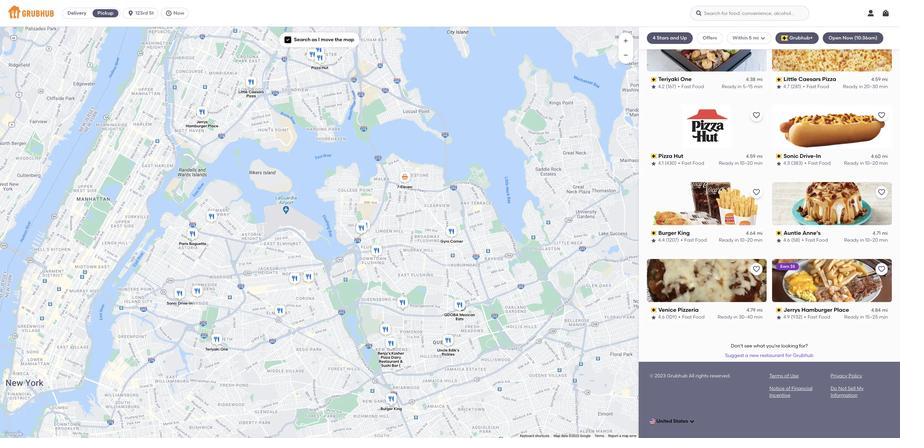 Task type: locate. For each thing, give the bounding box(es) containing it.
• fast food down anne's
[[802, 237, 828, 243]]

1 save this restaurant image from the top
[[753, 34, 761, 43]]

open now (10:36am)
[[829, 35, 878, 41]]

food down the pizzeria
[[693, 314, 705, 320]]

min down 4.71 mi
[[879, 237, 888, 243]]

in
[[738, 84, 742, 89], [859, 84, 863, 89], [735, 161, 739, 166], [860, 161, 864, 166], [735, 237, 739, 243], [860, 237, 864, 243], [734, 314, 738, 320], [860, 314, 864, 320]]

4.59 mi
[[872, 77, 888, 83], [746, 154, 763, 159]]

1 vertical spatial one
[[220, 347, 228, 351]]

0 horizontal spatial a
[[619, 434, 621, 438]]

grubhub plus flag logo image
[[781, 35, 788, 41]]

for
[[786, 353, 792, 359]]

a for report
[[619, 434, 621, 438]]

pizza down little caesars pizza icon
[[246, 94, 256, 98]]

0 vertical spatial sonic
[[784, 153, 799, 159]]

• fast food for hut
[[678, 161, 704, 166]]

0 horizontal spatial pizza hut
[[311, 65, 328, 70]]

• fast food right (383)
[[805, 161, 831, 166]]

4 stars and up
[[653, 35, 687, 41]]

$5 for teriyaki
[[665, 33, 670, 38]]

fast for drive-
[[808, 161, 818, 166]]

food for drive-
[[819, 161, 831, 166]]

in for teriyaki one
[[738, 84, 742, 89]]

• fast food right (281)
[[803, 84, 829, 89]]

0 horizontal spatial $5
[[665, 33, 670, 38]]

of inside notice of financial incentive
[[786, 386, 791, 391]]

within
[[733, 35, 748, 41]]

• for drive-
[[805, 161, 807, 166]]

ready in 10–20 min for sonic drive-in
[[844, 161, 888, 166]]

keyboard shortcuts
[[520, 434, 550, 438]]

notice of financial incentive
[[770, 386, 813, 398]]

4.3 (383)
[[784, 161, 803, 166]]

1 horizontal spatial earn
[[780, 264, 790, 269]]

food
[[692, 84, 704, 89], [818, 84, 829, 89], [693, 161, 704, 166], [819, 161, 831, 166], [695, 237, 707, 243], [817, 237, 828, 243], [693, 314, 705, 320], [819, 314, 831, 320]]

earn left and
[[655, 33, 664, 38]]

1 vertical spatial of
[[785, 373, 789, 379]]

of left $25+
[[818, 33, 822, 38]]

burger king inside map region
[[380, 407, 402, 411]]

google image
[[2, 430, 24, 438]]

a
[[745, 353, 748, 359], [619, 434, 621, 438]]

1 vertical spatial in
[[189, 301, 192, 306]]

1 horizontal spatial grubhub
[[793, 353, 814, 359]]

taco bell image
[[288, 271, 301, 286]]

hamburger inside jerrys hamburger place
[[186, 124, 207, 128]]

hut up (430)
[[674, 153, 683, 159]]

0 vertical spatial teriyaki
[[659, 76, 679, 82]]

hut
[[322, 65, 328, 70], [674, 153, 683, 159]]

1 horizontal spatial little
[[784, 76, 797, 82]]

2 save this restaurant image from the top
[[878, 111, 886, 120]]

fast right (281)
[[807, 84, 817, 89]]

4.3
[[784, 161, 790, 166]]

a inside button
[[745, 353, 748, 359]]

sonic drive-in image
[[173, 286, 186, 301]]

0 horizontal spatial sonic drive-in
[[167, 301, 192, 306]]

benjy's kosher pizza dairy restaurant & sushi bar (
[[378, 351, 404, 368]]

0 horizontal spatial 4.59
[[746, 154, 756, 159]]

• right (932)
[[804, 314, 806, 320]]

0 horizontal spatial 4.6
[[658, 314, 665, 320]]

• fast food for anne's
[[802, 237, 828, 243]]

google
[[580, 434, 591, 438]]

ready in 10–20 min
[[719, 161, 763, 166], [844, 161, 888, 166], [719, 237, 763, 243], [844, 237, 888, 243]]

benjy's
[[378, 351, 390, 355]]

4.59
[[872, 77, 881, 83], [746, 154, 756, 159]]

paris
[[179, 242, 188, 246]]

1 horizontal spatial hut
[[674, 153, 683, 159]]

baguette
[[189, 242, 206, 246]]

now right open
[[843, 35, 853, 41]]

• fast food for hamburger
[[804, 314, 831, 320]]

4.6 down venice
[[658, 314, 665, 320]]

1 horizontal spatial $5
[[791, 264, 795, 269]]

min down '4.79 mi' at the bottom right
[[754, 314, 763, 320]]

1 vertical spatial teriyaki
[[205, 347, 219, 351]]

map left error
[[622, 434, 629, 438]]

and
[[670, 35, 679, 41]]

star icon image left 4.1
[[651, 161, 657, 166]]

kfc image
[[370, 244, 383, 259]]

min down the 4.84 mi
[[879, 314, 888, 320]]

• right (430)
[[678, 161, 680, 166]]

1 horizontal spatial terms
[[770, 373, 783, 379]]

0 horizontal spatial now
[[174, 10, 184, 16]]

in for little caesars pizza
[[859, 84, 863, 89]]

0 horizontal spatial king
[[394, 407, 402, 411]]

food for one
[[692, 84, 704, 89]]

ready in 10–20 min for burger king
[[719, 237, 763, 243]]

$5 down 4.6 (58)
[[791, 264, 795, 269]]

min for auntie anne's
[[879, 237, 888, 243]]

(430)
[[665, 161, 677, 166]]

star icon image left 4.9
[[776, 315, 782, 320]]

map region
[[0, 0, 726, 438]]

0 vertical spatial grubhub
[[793, 353, 814, 359]]

food right (430)
[[693, 161, 704, 166]]

subscription pass image
[[651, 77, 657, 82], [776, 77, 782, 82], [776, 154, 782, 159], [651, 231, 657, 236]]

ready in 30–40 min
[[718, 314, 763, 320]]

restaurant
[[379, 359, 399, 364]]

ready in 5–15 min
[[722, 84, 763, 89]]

• fast food right (932)
[[804, 314, 831, 320]]

star icon image
[[651, 84, 657, 89], [776, 84, 782, 89], [651, 161, 657, 166], [776, 161, 782, 166], [651, 238, 657, 243], [776, 238, 782, 243], [651, 315, 657, 320], [776, 315, 782, 320]]

earn for jerrys hamburger place
[[780, 264, 790, 269]]

4.59 mi for pizza hut
[[746, 154, 763, 159]]

1 horizontal spatial place
[[834, 307, 849, 313]]

1 horizontal spatial drive-
[[800, 153, 816, 159]]

1 vertical spatial 4.59
[[746, 154, 756, 159]]

place
[[208, 124, 218, 128], [834, 307, 849, 313]]

star icon image for venice pizzeria
[[651, 315, 657, 320]]

as
[[312, 37, 317, 43]]

drive- inside map region
[[178, 301, 189, 306]]

4.9
[[784, 314, 790, 320]]

fast right (430)
[[682, 161, 692, 166]]

1 horizontal spatial burger
[[659, 230, 677, 236]]

1 vertical spatial now
[[843, 35, 853, 41]]

st
[[149, 10, 154, 16]]

pizza down auntie anne's image
[[311, 65, 321, 70]]

&
[[400, 359, 403, 364]]

1 horizontal spatial teriyaki
[[659, 76, 679, 82]]

fast down the pizzeria
[[682, 314, 692, 320]]

• fast food for king
[[681, 237, 707, 243]]

sonic drive-in up (383)
[[784, 153, 821, 159]]

in down sonic drive-in logo
[[816, 153, 821, 159]]

min for burger king
[[754, 237, 763, 243]]

svg image inside united states button
[[690, 419, 695, 424]]

earn $5 for teriyaki
[[655, 33, 670, 38]]

1 vertical spatial 4.6
[[658, 314, 665, 320]]

1 vertical spatial caesars
[[248, 90, 264, 94]]

min down 4.38 mi in the right top of the page
[[754, 84, 763, 89]]

1 horizontal spatial hamburger
[[802, 307, 833, 313]]

teriyaki inside teriyaki one uncle edik's pickles
[[205, 347, 219, 351]]

food right (281)
[[818, 84, 829, 89]]

4.64 mi
[[746, 231, 763, 236]]

for?
[[799, 343, 808, 349]]

little caesars pizza
[[784, 76, 836, 82], [238, 90, 264, 98]]

mi for venice pizzeria
[[757, 307, 763, 313]]

1 horizontal spatial svg image
[[760, 35, 766, 41]]

little caesars pizza image
[[244, 75, 258, 90]]

minus icon image
[[623, 52, 629, 59]]

map
[[344, 37, 354, 43], [622, 434, 629, 438]]

in for burger king
[[735, 237, 739, 243]]

teriyaki for teriyaki one
[[659, 76, 679, 82]]

ready for pizza hut
[[719, 161, 734, 166]]

subscription pass image for teriyaki one
[[651, 77, 657, 82]]

1 vertical spatial jerrys hamburger place
[[784, 307, 849, 313]]

venice pizzeria logo image
[[647, 259, 767, 302]]

save this restaurant image
[[878, 34, 886, 43], [878, 111, 886, 120], [878, 188, 886, 196], [878, 265, 886, 273]]

0 vertical spatial 4.59 mi
[[872, 77, 888, 83]]

auntie anne's
[[784, 230, 821, 236]]

place up 'ready in 15–25 min'
[[834, 307, 849, 313]]

0 horizontal spatial earn $5
[[655, 33, 670, 38]]

earn $5 left and
[[655, 33, 670, 38]]

one for teriyaki one uncle edik's pickles
[[220, 347, 228, 351]]

• fast food for drive-
[[805, 161, 831, 166]]

grubhub inside button
[[793, 353, 814, 359]]

hamburger
[[186, 124, 207, 128], [802, 307, 833, 313]]

fast down teriyaki one in the right of the page
[[682, 84, 691, 89]]

min down 4.64 mi
[[754, 237, 763, 243]]

10–20
[[740, 161, 753, 166], [865, 161, 878, 166], [740, 237, 753, 243], [865, 237, 878, 243]]

1 vertical spatial earn
[[780, 264, 790, 269]]

1 vertical spatial earn $5
[[780, 264, 795, 269]]

star icon image left 4.4 on the right
[[651, 238, 657, 243]]

0 horizontal spatial teriyaki
[[205, 347, 219, 351]]

sonic
[[784, 153, 799, 159], [167, 301, 177, 306]]

4.79 mi
[[747, 307, 763, 313]]

0 horizontal spatial map
[[344, 37, 354, 43]]

language select image
[[650, 419, 655, 424]]

food right (167)
[[692, 84, 704, 89]]

2 vertical spatial of
[[786, 386, 791, 391]]

sonic drive-in down "joropo cuisine" 'icon'
[[167, 301, 192, 306]]

0 horizontal spatial 4.59 mi
[[746, 154, 763, 159]]

4.84
[[871, 307, 881, 313]]

4 save this restaurant image from the top
[[878, 265, 886, 273]]

4.2
[[658, 84, 665, 89]]

1 horizontal spatial sonic drive-in
[[784, 153, 821, 159]]

mi for pizza hut
[[757, 154, 763, 159]]

in down "joropo cuisine" 'icon'
[[189, 301, 192, 306]]

hamburger down jerrys hamburger place image
[[186, 124, 207, 128]]

(10:36am)
[[855, 35, 878, 41]]

0 vertical spatial jerrys
[[196, 120, 208, 124]]

star icon image for teriyaki one
[[651, 84, 657, 89]]

1 horizontal spatial 4.59 mi
[[872, 77, 888, 83]]

7 eleven image
[[398, 170, 412, 185]]

teriyaki one logo image
[[647, 28, 767, 72]]

jerrys hamburger place logo image
[[772, 259, 892, 302]]

0 vertical spatial burger king
[[659, 230, 690, 236]]

• fast food down the pizzeria
[[679, 314, 705, 320]]

© 2023 grubhub all rights reserved.
[[650, 373, 731, 379]]

• right (1207)
[[681, 237, 683, 243]]

• for one
[[678, 84, 680, 89]]

food down anne's
[[817, 237, 828, 243]]

save this restaurant image
[[753, 34, 761, 43], [753, 111, 761, 120], [753, 188, 761, 196], [753, 265, 761, 273]]

• fast food right (1207)
[[681, 237, 707, 243]]

$5 for jerrys
[[791, 264, 795, 269]]

0 vertical spatial one
[[681, 76, 692, 82]]

fast right (383)
[[808, 161, 818, 166]]

4.6 for auntie anne's
[[784, 237, 790, 243]]

0 horizontal spatial hut
[[322, 65, 328, 70]]

• fast food
[[678, 84, 704, 89], [803, 84, 829, 89], [678, 161, 704, 166], [805, 161, 831, 166], [681, 237, 707, 243], [802, 237, 828, 243], [679, 314, 705, 320], [804, 314, 831, 320]]

1 horizontal spatial earn $5
[[780, 264, 795, 269]]

fast right (1207)
[[684, 237, 694, 243]]

pizza
[[311, 65, 321, 70], [822, 76, 836, 82], [246, 94, 256, 98], [659, 153, 673, 159], [381, 355, 390, 360]]

0 vertical spatial jerrys hamburger place
[[186, 120, 218, 128]]

jerrys hamburger place inside map region
[[186, 120, 218, 128]]

min for venice pizzeria
[[754, 314, 763, 320]]

star icon image left 4.2 on the top
[[651, 84, 657, 89]]

auntie anne's logo image
[[772, 182, 892, 225]]

fast down anne's
[[806, 237, 815, 243]]

privacy policy
[[831, 373, 862, 379]]

mi for jerrys hamburger place
[[882, 307, 888, 313]]

0 horizontal spatial sonic
[[167, 301, 177, 306]]

hut down "venice pizzeria" icon
[[322, 65, 328, 70]]

food right (383)
[[819, 161, 831, 166]]

teriyaki
[[659, 76, 679, 82], [205, 347, 219, 351]]

privacy policy link
[[831, 373, 862, 379]]

sonic drive-in logo image
[[772, 105, 892, 148]]

0 vertical spatial 4.59
[[872, 77, 881, 83]]

• right (58)
[[802, 237, 804, 243]]

paris baguette image
[[186, 227, 199, 242]]

0 vertical spatial little caesars pizza
[[784, 76, 836, 82]]

fast for caesars
[[807, 84, 817, 89]]

• for anne's
[[802, 237, 804, 243]]

1 horizontal spatial 4.59
[[872, 77, 881, 83]]

pizza hut up (430)
[[659, 153, 683, 159]]

• for pizzeria
[[679, 314, 681, 320]]

20%
[[780, 33, 789, 38]]

0 horizontal spatial hamburger
[[186, 124, 207, 128]]

place down jerrys hamburger place image
[[208, 124, 218, 128]]

1 horizontal spatial pizza hut
[[659, 153, 683, 159]]

1 vertical spatial king
[[394, 407, 402, 411]]

terms left the report on the right of the page
[[595, 434, 604, 438]]

a right the report on the right of the page
[[619, 434, 621, 438]]

0 vertical spatial hamburger
[[186, 124, 207, 128]]

1 vertical spatial sonic
[[167, 301, 177, 306]]

states
[[673, 418, 688, 424]]

a left new
[[745, 353, 748, 359]]

reserved.
[[710, 373, 731, 379]]

• fast food right (430)
[[678, 161, 704, 166]]

2 save this restaurant image from the top
[[753, 111, 761, 120]]

0 vertical spatial now
[[174, 10, 184, 16]]

0 horizontal spatial drive-
[[178, 301, 189, 306]]

food right (1207)
[[695, 237, 707, 243]]

pizza inside benjy's kosher pizza dairy restaurant & sushi bar (
[[381, 355, 390, 360]]

star icon image left 4.6 (58)
[[776, 238, 782, 243]]

1 horizontal spatial a
[[745, 353, 748, 359]]

ready for auntie anne's
[[844, 237, 859, 243]]

jerrys hamburger place image
[[195, 105, 209, 120]]

jerrys inside jerrys hamburger place
[[196, 120, 208, 124]]

grubhub left 'all'
[[667, 373, 688, 379]]

star icon image left 4.7
[[776, 84, 782, 89]]

0 vertical spatial place
[[208, 124, 218, 128]]

teriyaki one image
[[210, 332, 223, 347]]

4.2 (167)
[[658, 84, 676, 89]]

0 horizontal spatial terms
[[595, 434, 604, 438]]

• right (383)
[[805, 161, 807, 166]]

star icon image left 4.6 (109)
[[651, 315, 657, 320]]

0 horizontal spatial burger
[[380, 407, 393, 411]]

not
[[838, 386, 847, 391]]

• right (167)
[[678, 84, 680, 89]]

grubhub down for?
[[793, 353, 814, 359]]

edik's
[[449, 348, 459, 353]]

svg image inside now button
[[165, 10, 172, 17]]

1 vertical spatial jerrys
[[784, 307, 800, 313]]

ready in 10–20 min for auntie anne's
[[844, 237, 888, 243]]

3 save this restaurant image from the top
[[753, 188, 761, 196]]

0 horizontal spatial caesars
[[248, 90, 264, 94]]

• fast food down teriyaki one in the right of the page
[[678, 84, 704, 89]]

suggest a new restaurant for grubhub
[[725, 353, 814, 359]]

1 vertical spatial a
[[619, 434, 621, 438]]

subscription pass image
[[651, 154, 657, 159], [776, 231, 782, 236], [651, 308, 657, 313], [776, 308, 782, 313]]

4.1 (430)
[[658, 161, 677, 166]]

do not sell my information link
[[831, 386, 864, 398]]

food for caesars
[[818, 84, 829, 89]]

1 vertical spatial little caesars pizza
[[238, 90, 264, 98]]

• for hamburger
[[804, 314, 806, 320]]

0 vertical spatial a
[[745, 353, 748, 359]]

new
[[750, 353, 759, 359]]

svg image
[[867, 9, 875, 17], [127, 10, 134, 17], [696, 10, 703, 17], [286, 38, 290, 42], [690, 419, 695, 424]]

delivery button
[[63, 8, 91, 19]]

star icon image for pizza hut
[[651, 161, 657, 166]]

fast
[[682, 84, 691, 89], [807, 84, 817, 89], [682, 161, 692, 166], [808, 161, 818, 166], [684, 237, 694, 243], [806, 237, 815, 243], [682, 314, 692, 320], [808, 314, 818, 320]]

up
[[680, 35, 687, 41]]

castle chicken image
[[273, 304, 287, 319]]

food for king
[[695, 237, 707, 243]]

4.6 for venice pizzeria
[[658, 314, 665, 320]]

united states
[[657, 418, 688, 424]]

food right (932)
[[819, 314, 831, 320]]

one inside teriyaki one uncle edik's pickles
[[220, 347, 228, 351]]

4 save this restaurant image from the top
[[753, 265, 761, 273]]

2023
[[655, 373, 666, 379]]

0 horizontal spatial place
[[208, 124, 218, 128]]

0 vertical spatial pizza hut
[[311, 65, 328, 70]]

• down venice pizzeria
[[679, 314, 681, 320]]

bar
[[392, 363, 398, 368]]

1 vertical spatial $5
[[791, 264, 795, 269]]

min down '4.60 mi'
[[879, 161, 888, 166]]

star icon image left 4.3
[[776, 161, 782, 166]]

little
[[784, 76, 797, 82], [238, 90, 248, 94]]

one for teriyaki one
[[681, 76, 692, 82]]

of left use
[[785, 373, 789, 379]]

pizza hut down auntie anne's image
[[311, 65, 328, 70]]

1 vertical spatial pizza hut
[[659, 153, 683, 159]]

order
[[806, 33, 817, 38]]

• fast food for caesars
[[803, 84, 829, 89]]

0 vertical spatial hut
[[322, 65, 328, 70]]

king inside map region
[[394, 407, 402, 411]]

4.60 mi
[[871, 154, 888, 159]]

7-eleven
[[397, 184, 412, 189]]

$5 left and
[[665, 33, 670, 38]]

0 horizontal spatial one
[[220, 347, 228, 351]]

1 vertical spatial 4.59 mi
[[746, 154, 763, 159]]

keyboard
[[520, 434, 534, 438]]

$5
[[665, 33, 670, 38], [791, 264, 795, 269]]

0 vertical spatial of
[[818, 33, 822, 38]]

pizza inside little caesars pizza
[[246, 94, 256, 98]]

pizza up the sushi
[[381, 355, 390, 360]]

do
[[831, 386, 837, 391]]

star icon image for burger king
[[651, 238, 657, 243]]

1 vertical spatial sonic drive-in
[[167, 301, 192, 306]]

1 vertical spatial burger
[[380, 407, 393, 411]]

terms of use link
[[770, 373, 799, 379]]

0 vertical spatial map
[[344, 37, 354, 43]]

0 vertical spatial sonic drive-in
[[784, 153, 821, 159]]

4.59 mi for little caesars pizza
[[872, 77, 888, 83]]

save this restaurant image for pizza hut
[[753, 111, 761, 120]]

4.71 mi
[[873, 231, 888, 236]]

0 horizontal spatial svg image
[[165, 10, 172, 17]]

4.6 left (58)
[[784, 237, 790, 243]]

svg image
[[882, 9, 890, 17], [165, 10, 172, 17], [760, 35, 766, 41]]

now right st
[[174, 10, 184, 16]]

in
[[816, 153, 821, 159], [189, 301, 192, 306]]

within 5 mi
[[733, 35, 759, 41]]

4.4
[[658, 237, 665, 243]]

mexican
[[459, 313, 475, 317]]

burger
[[659, 230, 677, 236], [380, 407, 393, 411]]

1 horizontal spatial king
[[678, 230, 690, 236]]

king
[[678, 230, 690, 236], [394, 407, 402, 411]]

in for sonic drive-in
[[860, 161, 864, 166]]

terms up the notice
[[770, 373, 783, 379]]

3 save this restaurant image from the top
[[878, 188, 886, 196]]

0 vertical spatial earn $5
[[655, 33, 670, 38]]

earn down 4.6 (58)
[[780, 264, 790, 269]]

gyro corner image
[[445, 224, 458, 239]]

fast right (932)
[[808, 314, 818, 320]]

1 horizontal spatial 4.6
[[784, 237, 790, 243]]

min left 4.3
[[754, 161, 763, 166]]

• right (281)
[[803, 84, 805, 89]]

map right the at the left top of the page
[[344, 37, 354, 43]]

subscription pass image for little caesars pizza
[[776, 77, 782, 82]]

of up the incentive
[[786, 386, 791, 391]]

0 horizontal spatial earn
[[655, 33, 664, 38]]

save this restaurant image for venice pizzeria
[[753, 265, 761, 273]]

0 vertical spatial 4.6
[[784, 237, 790, 243]]

min right 20–30
[[879, 84, 888, 89]]

hamburger up (932)
[[802, 307, 833, 313]]

earn $5 down 4.6 (58)
[[780, 264, 795, 269]]

1 horizontal spatial caesars
[[799, 76, 821, 82]]

1 horizontal spatial sonic
[[784, 153, 799, 159]]

1 horizontal spatial burger king
[[659, 230, 690, 236]]

qdoba mexican eats
[[444, 313, 475, 321]]

fast for king
[[684, 237, 694, 243]]



Task type: vqa. For each thing, say whether or not it's contained in the screenshot.
the Fries
no



Task type: describe. For each thing, give the bounding box(es) containing it.
4.6 (109)
[[658, 314, 677, 320]]

(1207)
[[666, 237, 679, 243]]

auntie anne's image
[[305, 47, 319, 62]]

0 vertical spatial drive-
[[800, 153, 816, 159]]

earn for teriyaki one
[[655, 33, 664, 38]]

Search for food, convenience, alcohol... search field
[[690, 6, 810, 21]]

ready for little caesars pizza
[[843, 84, 858, 89]]

fast for pizzeria
[[682, 314, 692, 320]]

4.79
[[747, 307, 756, 313]]

1 horizontal spatial now
[[843, 35, 853, 41]]

4.59 for little caesars pizza
[[872, 77, 881, 83]]

burger king image
[[384, 392, 398, 407]]

ready for burger king
[[719, 237, 734, 243]]

pickup button
[[91, 8, 120, 19]]

food for anne's
[[817, 237, 828, 243]]

1 horizontal spatial jerrys
[[784, 307, 800, 313]]

keyboard shortcuts button
[[520, 434, 550, 438]]

star icon image for jerrys hamburger place
[[776, 315, 782, 320]]

pizzeria
[[678, 307, 699, 313]]

star icon image for little caesars pizza
[[776, 84, 782, 89]]

anne's
[[803, 230, 821, 236]]

• fast food for pizzeria
[[679, 314, 705, 320]]

4.7 (281)
[[784, 84, 802, 89]]

the
[[335, 37, 342, 43]]

(932)
[[791, 314, 803, 320]]

off
[[790, 33, 796, 38]]

information
[[831, 392, 858, 398]]

5
[[749, 35, 752, 41]]

main navigation navigation
[[0, 0, 900, 27]]

4.38
[[746, 77, 756, 83]]

star icon image for sonic drive-in
[[776, 161, 782, 166]]

report a map error
[[608, 434, 637, 438]]

dairy
[[391, 355, 401, 360]]

suggest
[[725, 353, 744, 359]]

(167)
[[666, 84, 676, 89]]

teriyaki for teriyaki one uncle edik's pickles
[[205, 347, 219, 351]]

(383)
[[791, 161, 803, 166]]

in for jerrys hamburger place
[[860, 314, 864, 320]]

sal, kris & charlie's deli image
[[205, 210, 218, 224]]

0 vertical spatial king
[[678, 230, 690, 236]]

5–15
[[743, 84, 753, 89]]

terms for terms of use
[[770, 373, 783, 379]]

incentive
[[770, 392, 791, 398]]

pizza hut inside map region
[[311, 65, 328, 70]]

in inside map region
[[189, 301, 192, 306]]

mi for little caesars pizza
[[882, 77, 888, 83]]

do not sell my information
[[831, 386, 864, 398]]

gyro
[[440, 239, 449, 244]]

subscription pass image for auntie anne's
[[776, 231, 782, 236]]

star icon image for auntie anne's
[[776, 238, 782, 243]]

you're
[[766, 343, 780, 349]]

popeyes image
[[354, 221, 368, 236]]

of for use
[[785, 373, 789, 379]]

ready in 20–30 min
[[843, 84, 888, 89]]

little inside little caesars pizza
[[238, 90, 248, 94]]

$25+
[[823, 33, 833, 38]]

mi for teriyaki one
[[757, 77, 763, 83]]

little caesars pizza inside map region
[[238, 90, 264, 98]]

notice
[[770, 386, 785, 391]]

(
[[399, 363, 400, 368]]

4.71
[[873, 231, 881, 236]]

hut inside map region
[[322, 65, 328, 70]]

shortcuts
[[535, 434, 550, 438]]

use
[[790, 373, 799, 379]]

0 vertical spatial little
[[784, 76, 797, 82]]

min for sonic drive-in
[[879, 161, 888, 166]]

privacy
[[831, 373, 848, 379]]

4.84 mi
[[871, 307, 888, 313]]

save this restaurant image for burger king
[[753, 188, 761, 196]]

4.38 mi
[[746, 77, 763, 83]]

mi for auntie anne's
[[882, 231, 888, 236]]

sonic drive-in inside map region
[[167, 301, 192, 306]]

pizza hut logo image
[[683, 105, 731, 148]]

1 vertical spatial map
[[622, 434, 629, 438]]

la cabana image
[[302, 270, 315, 285]]

4.6 (58)
[[784, 237, 800, 243]]

place inside jerrys hamburger place
[[208, 124, 218, 128]]

food for hut
[[693, 161, 704, 166]]

don't
[[731, 343, 743, 349]]

30–40
[[739, 314, 753, 320]]

4.59 for pizza hut
[[746, 154, 756, 159]]

venice pizzeria image
[[312, 43, 326, 58]]

stars
[[657, 35, 669, 41]]

fast for one
[[682, 84, 691, 89]]

svg image inside the 123rd st "button"
[[127, 10, 134, 17]]

benjy's kosher pizza dairy restaurant & sushi bar ( image
[[384, 336, 398, 351]]

subscription pass image for venice pizzeria
[[651, 308, 657, 313]]

min for little caesars pizza
[[879, 84, 888, 89]]

qdoba mexican eats image
[[453, 298, 466, 313]]

10–20 for burger king
[[740, 237, 753, 243]]

subscription pass image for jerrys hamburger place
[[776, 308, 782, 313]]

of for financial
[[786, 386, 791, 391]]

in for venice pizzeria
[[734, 314, 738, 320]]

pizza up 4.1 (430)
[[659, 153, 673, 159]]

fast for hamburger
[[808, 314, 818, 320]]

4.7
[[784, 84, 790, 89]]

sushi
[[381, 363, 391, 368]]

delivery
[[68, 10, 86, 16]]

financial
[[792, 386, 813, 391]]

4.60
[[871, 154, 881, 159]]

report a map error link
[[608, 434, 637, 438]]

10–20 for sonic drive-in
[[865, 161, 878, 166]]

ready for jerrys hamburger place
[[844, 314, 859, 320]]

(109)
[[666, 314, 677, 320]]

now button
[[161, 8, 191, 19]]

pizza hut image
[[313, 51, 327, 66]]

earn $5 for jerrys
[[780, 264, 795, 269]]

ready for venice pizzeria
[[718, 314, 733, 320]]

10–20 for pizza hut
[[740, 161, 753, 166]]

policy
[[849, 373, 862, 379]]

report
[[608, 434, 619, 438]]

pickles
[[442, 352, 455, 357]]

jewel bagels image
[[379, 323, 392, 337]]

charleys cheesesteaks and wings image
[[358, 218, 372, 233]]

caesars inside map region
[[248, 90, 264, 94]]

4.9 (932)
[[784, 314, 803, 320]]

• for king
[[681, 237, 683, 243]]

joropo cuisine image
[[190, 284, 204, 299]]

• for hut
[[678, 161, 680, 166]]

sell
[[848, 386, 856, 391]]

your
[[797, 33, 806, 38]]

data
[[561, 434, 568, 438]]

10–20 for auntie anne's
[[865, 237, 878, 243]]

4.64
[[746, 231, 756, 236]]

terms for terms link
[[595, 434, 604, 438]]

eats
[[456, 317, 464, 321]]

1 vertical spatial grubhub
[[667, 373, 688, 379]]

1 horizontal spatial little caesars pizza
[[784, 76, 836, 82]]

gyro corner paris baguette
[[179, 239, 463, 246]]

eleven
[[400, 184, 412, 189]]

0 vertical spatial caesars
[[799, 76, 821, 82]]

map
[[554, 434, 560, 438]]

corner
[[450, 239, 463, 244]]

fast for hut
[[682, 161, 692, 166]]

plus icon image
[[623, 37, 629, 44]]

©
[[650, 373, 654, 379]]

subscription pass image for burger king
[[651, 231, 657, 236]]

food for hamburger
[[819, 314, 831, 320]]

2 horizontal spatial svg image
[[882, 9, 890, 17]]

sonic inside map region
[[167, 301, 177, 306]]

burger inside map region
[[380, 407, 393, 411]]

teriyaki one uncle edik's pickles
[[205, 347, 459, 357]]

little caesars pizza logo image
[[772, 28, 892, 72]]

123rd st button
[[123, 8, 161, 19]]

now inside button
[[174, 10, 184, 16]]

min for jerrys hamburger place
[[879, 314, 888, 320]]

123rd
[[136, 10, 148, 16]]

i
[[318, 37, 320, 43]]

pizza down little caesars pizza logo
[[822, 76, 836, 82]]

1 horizontal spatial jerrys hamburger place
[[784, 307, 849, 313]]

fast for anne's
[[806, 237, 815, 243]]

in for pizza hut
[[735, 161, 739, 166]]

123rd st
[[136, 10, 154, 16]]

mi for sonic drive-in
[[882, 154, 888, 159]]

ready for teriyaki one
[[722, 84, 737, 89]]

united
[[657, 418, 672, 424]]

1 horizontal spatial in
[[816, 153, 821, 159]]

a for suggest
[[745, 353, 748, 359]]

open
[[829, 35, 842, 41]]

grubhub+
[[790, 35, 813, 41]]

search as i move the map
[[294, 37, 354, 43]]

4.1
[[658, 161, 664, 166]]

• for caesars
[[803, 84, 805, 89]]

1 vertical spatial hut
[[674, 153, 683, 159]]

mi for burger king
[[757, 231, 763, 236]]

rights
[[696, 373, 709, 379]]

ready for sonic drive-in
[[844, 161, 859, 166]]

subscription pass image for sonic drive-in
[[776, 154, 782, 159]]

(58)
[[791, 237, 800, 243]]

1 save this restaurant image from the top
[[878, 34, 886, 43]]

in for auntie anne's
[[860, 237, 864, 243]]

shimiaodao yunnan rice noodle image
[[396, 296, 409, 311]]

subscription pass image for pizza hut
[[651, 154, 657, 159]]

burger king logo image
[[647, 182, 767, 225]]

ready in 10–20 min for pizza hut
[[719, 161, 763, 166]]

offers
[[703, 35, 717, 41]]

• fast food for one
[[678, 84, 704, 89]]

map data ©2023 google
[[554, 434, 591, 438]]

min for teriyaki one
[[754, 84, 763, 89]]

uncle edik's pickles image
[[441, 333, 455, 348]]

venice
[[659, 307, 677, 313]]

7-
[[397, 184, 400, 189]]

terms link
[[595, 434, 604, 438]]

food for pizzeria
[[693, 314, 705, 320]]

search
[[294, 37, 311, 43]]



